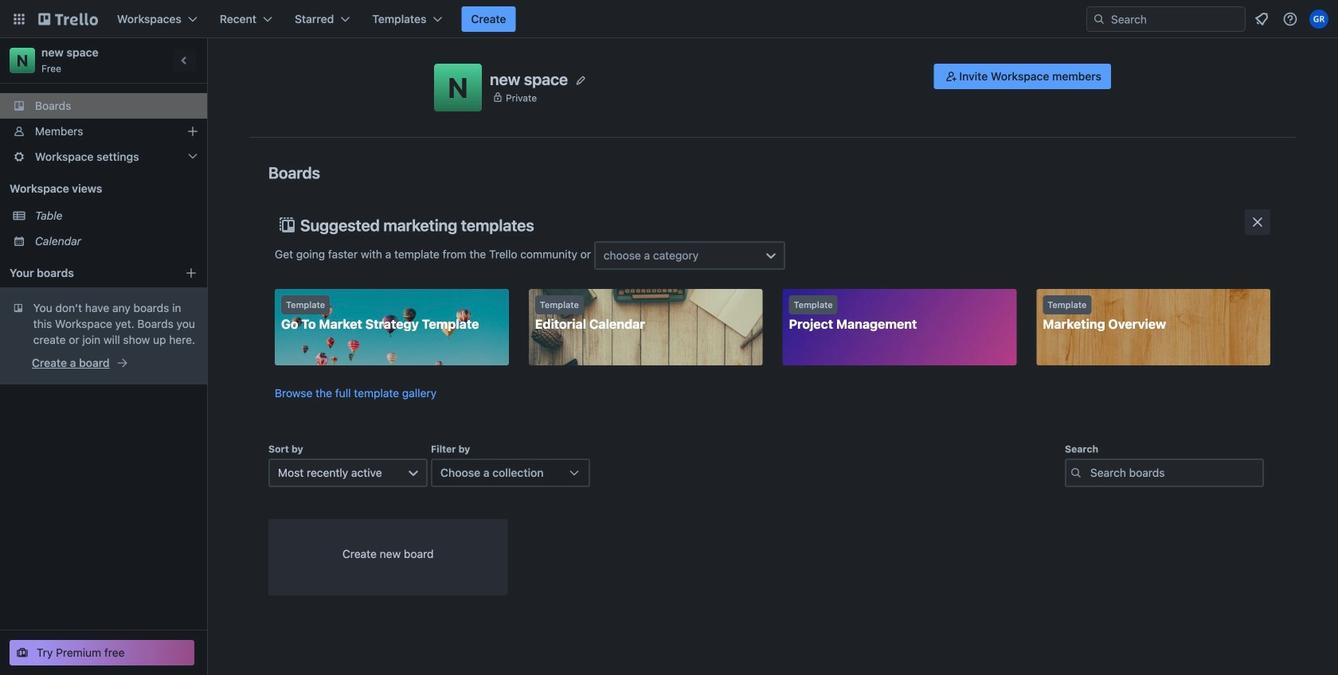Task type: locate. For each thing, give the bounding box(es) containing it.
back to home image
[[38, 6, 98, 32]]

open information menu image
[[1283, 11, 1299, 27]]

greg robinson (gregrobinson96) image
[[1310, 10, 1329, 29]]

add board image
[[185, 267, 198, 280]]

primary element
[[0, 0, 1339, 38]]



Task type: describe. For each thing, give the bounding box(es) containing it.
search image
[[1093, 13, 1106, 26]]

Search boards text field
[[1065, 459, 1265, 488]]

Search field
[[1106, 8, 1246, 30]]

0 notifications image
[[1253, 10, 1272, 29]]

your boards with 0 items element
[[10, 264, 177, 283]]

sm image
[[944, 69, 960, 84]]

workspace navigation collapse icon image
[[174, 49, 196, 72]]



Task type: vqa. For each thing, say whether or not it's contained in the screenshot.
Search Field
yes



